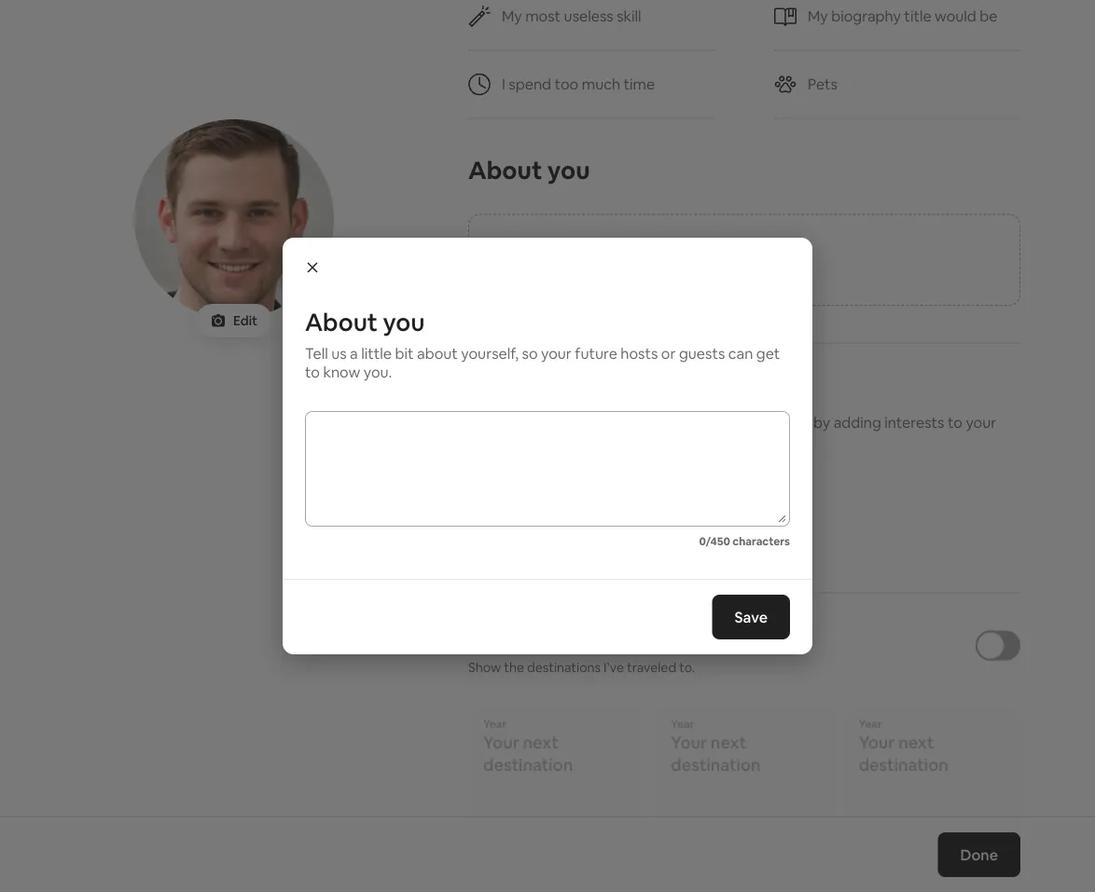 Task type: locate. For each thing, give the bounding box(es) containing it.
and right fun
[[628, 237, 654, 256]]

i spend too much time button
[[468, 51, 715, 119]]

my most useless skill
[[502, 7, 641, 26]]

time
[[624, 75, 655, 94]]

2 destination from the left
[[671, 754, 761, 776]]

0 horizontal spatial next
[[523, 732, 559, 754]]

next
[[523, 732, 559, 754], [711, 732, 746, 754], [898, 732, 934, 754]]

1 horizontal spatial year
[[671, 717, 694, 731]]

hosts
[[621, 344, 658, 363]]

know
[[323, 362, 360, 382]]

1 horizontal spatial destination
[[671, 754, 761, 776]]

biography
[[831, 7, 901, 26]]

or
[[661, 344, 676, 363]]

write
[[484, 237, 522, 256]]

1 my from the left
[[502, 7, 522, 26]]

write something fun and punchy.
[[484, 237, 710, 256]]

1 horizontal spatial your
[[966, 413, 996, 432]]

0 vertical spatial and
[[628, 237, 654, 256]]

3 destination from the left
[[859, 754, 949, 776]]

be
[[980, 7, 998, 26]]

to left "know"
[[305, 362, 320, 382]]

0 horizontal spatial destination
[[483, 754, 573, 776]]

year your next destination
[[483, 717, 573, 776], [671, 717, 761, 776], [859, 717, 949, 776]]

0/450 characters
[[699, 534, 790, 549]]

0 vertical spatial you
[[547, 154, 590, 186]]

bit
[[395, 344, 414, 363]]

0 horizontal spatial your
[[541, 344, 572, 363]]

your right so
[[541, 344, 572, 363]]

you
[[547, 154, 590, 186], [383, 307, 425, 338]]

save button
[[712, 595, 790, 640]]

to.
[[679, 659, 695, 676]]

1 vertical spatial to
[[948, 413, 963, 432]]

0 horizontal spatial about
[[305, 307, 378, 338]]

2 horizontal spatial year
[[859, 717, 882, 731]]

2 year your next destination from the left
[[671, 717, 761, 776]]

1 year your next destination from the left
[[483, 717, 573, 776]]

to
[[305, 362, 320, 382], [948, 413, 963, 432]]

most
[[525, 7, 561, 26]]

1 vertical spatial about
[[305, 307, 378, 338]]

1 horizontal spatial my
[[808, 7, 828, 26]]

0 vertical spatial your
[[541, 344, 572, 363]]

1 horizontal spatial next
[[711, 732, 746, 754]]

much
[[582, 75, 620, 94]]

1 vertical spatial guests
[[692, 413, 738, 432]]

about you
[[468, 154, 590, 186]]

so
[[522, 344, 538, 363]]

get
[[756, 344, 780, 363]]

you for about you
[[547, 154, 590, 186]]

0 horizontal spatial year
[[483, 717, 507, 731]]

about up us
[[305, 307, 378, 338]]

your
[[468, 630, 512, 656], [483, 732, 519, 754], [671, 732, 707, 754], [859, 732, 895, 754]]

can
[[728, 344, 753, 363]]

your
[[541, 344, 572, 363], [966, 413, 996, 432]]

0 vertical spatial guests
[[679, 344, 725, 363]]

None text field
[[309, 415, 786, 523]]

0 horizontal spatial you
[[383, 307, 425, 338]]

2 horizontal spatial year your next destination
[[859, 717, 949, 776]]

my left the most
[[502, 7, 522, 26]]

about
[[468, 154, 542, 186], [305, 307, 378, 338]]

0 horizontal spatial to
[[305, 362, 320, 382]]

tell
[[305, 344, 328, 363]]

about you tell us a little bit about yourself, so your future hosts or guests can get to know you.
[[305, 307, 780, 382]]

fun
[[602, 237, 625, 256]]

1 vertical spatial and
[[742, 413, 767, 432]]

you up something
[[547, 154, 590, 186]]

and
[[628, 237, 654, 256], [742, 413, 767, 432]]

destination
[[483, 754, 573, 776], [671, 754, 761, 776], [859, 754, 949, 776]]

1 horizontal spatial year your next destination
[[671, 717, 761, 776]]

about up write
[[468, 154, 542, 186]]

1 vertical spatial you
[[383, 307, 425, 338]]

0 vertical spatial about
[[468, 154, 542, 186]]

1 year from the left
[[483, 717, 507, 731]]

to inside about you tell us a little bit about yourself, so your future hosts or guests can get to know you.
[[305, 362, 320, 382]]

yourself,
[[461, 344, 519, 363]]

little
[[361, 344, 392, 363]]

0 horizontal spatial my
[[502, 7, 522, 26]]

1 horizontal spatial and
[[742, 413, 767, 432]]

past
[[517, 630, 560, 656]]

1 vertical spatial your
[[966, 413, 996, 432]]

to right interests
[[948, 413, 963, 432]]

1 horizontal spatial to
[[948, 413, 963, 432]]

a
[[350, 344, 358, 363]]

2 horizontal spatial next
[[898, 732, 934, 754]]

edit
[[233, 312, 257, 329]]

my for my most useless skill
[[502, 7, 522, 26]]

and left hosts
[[742, 413, 767, 432]]

1 horizontal spatial about
[[468, 154, 542, 186]]

about inside about you tell us a little bit about yourself, so your future hosts or guests can get to know you.
[[305, 307, 378, 338]]

too
[[555, 75, 579, 94]]

0 horizontal spatial year your next destination
[[483, 717, 573, 776]]

1 horizontal spatial you
[[547, 154, 590, 186]]

find common ground with other guests and hosts by adding interests to your profile.
[[468, 413, 996, 451]]

the
[[504, 659, 524, 676]]

my left biography
[[808, 7, 828, 26]]

my
[[502, 7, 522, 26], [808, 7, 828, 26]]

0 vertical spatial to
[[305, 362, 320, 382]]

about
[[417, 344, 458, 363]]

guests inside 'find common ground with other guests and hosts by adding interests to your profile.'
[[692, 413, 738, 432]]

would
[[935, 7, 976, 26]]

edit button
[[196, 304, 272, 338]]

to inside 'find common ground with other guests and hosts by adding interests to your profile.'
[[948, 413, 963, 432]]

2 my from the left
[[808, 7, 828, 26]]

my biography title would be
[[808, 7, 998, 26]]

guests right or on the right of the page
[[679, 344, 725, 363]]

guests
[[679, 344, 725, 363], [692, 413, 738, 432]]

you inside about you tell us a little bit about yourself, so your future hosts or guests can get to know you.
[[383, 307, 425, 338]]

interests
[[885, 413, 944, 432]]

i spend too much time
[[502, 75, 655, 94]]

punchy.
[[657, 237, 710, 256]]

useless
[[564, 7, 613, 26]]

guests right other
[[692, 413, 738, 432]]

your right interests
[[966, 413, 996, 432]]

you up bit
[[383, 307, 425, 338]]

year
[[483, 717, 507, 731], [671, 717, 694, 731], [859, 717, 882, 731]]

about for about you tell us a little bit about yourself, so your future hosts or guests can get to know you.
[[305, 307, 378, 338]]

2 horizontal spatial destination
[[859, 754, 949, 776]]

done
[[960, 846, 998, 865]]

ground
[[565, 413, 615, 432]]

none text field inside about you dialog
[[309, 415, 786, 523]]

1 next from the left
[[523, 732, 559, 754]]



Task type: vqa. For each thing, say whether or not it's contained in the screenshot.
My Biography Title Would Be
yes



Task type: describe. For each thing, give the bounding box(es) containing it.
2 year from the left
[[671, 717, 694, 731]]

skill
[[617, 7, 641, 26]]

show
[[468, 659, 501, 676]]

3 year your next destination from the left
[[859, 717, 949, 776]]

i
[[502, 75, 505, 94]]

adding
[[834, 413, 881, 432]]

traveled
[[627, 659, 676, 676]]

something
[[525, 237, 599, 256]]

pets
[[808, 75, 838, 94]]

my for my biography title would be
[[808, 7, 828, 26]]

about for about you
[[468, 154, 542, 186]]

1 destination from the left
[[483, 754, 573, 776]]

us
[[331, 344, 347, 363]]

about you dialog
[[283, 238, 812, 655]]

you.
[[364, 362, 392, 382]]

hosts
[[771, 413, 810, 432]]

common
[[501, 413, 562, 432]]

2 next from the left
[[711, 732, 746, 754]]

your inside 'find common ground with other guests and hosts by adding interests to your profile.'
[[966, 413, 996, 432]]

guests inside about you tell us a little bit about yourself, so your future hosts or guests can get to know you.
[[679, 344, 725, 363]]

0/450
[[699, 534, 730, 549]]

title
[[904, 7, 931, 26]]

other
[[651, 413, 689, 432]]

by
[[813, 413, 830, 432]]

i've
[[604, 659, 624, 676]]

find
[[468, 413, 497, 432]]

with
[[618, 413, 648, 432]]

your inside your past trips show the destinations i've traveled to.
[[468, 630, 512, 656]]

spend
[[509, 75, 551, 94]]

3 next from the left
[[898, 732, 934, 754]]

profile.
[[468, 431, 516, 451]]

0 horizontal spatial and
[[628, 237, 654, 256]]

your past trips show the destinations i've traveled to.
[[468, 630, 695, 676]]

and inside 'find common ground with other guests and hosts by adding interests to your profile.'
[[742, 413, 767, 432]]

you for about you tell us a little bit about yourself, so your future hosts or guests can get to know you.
[[383, 307, 425, 338]]

characters
[[733, 534, 790, 549]]

pets button
[[774, 51, 1020, 119]]

done button
[[938, 833, 1020, 878]]

my biography title would be button
[[774, 0, 1020, 51]]

trips
[[564, 630, 608, 656]]

destinations
[[527, 659, 601, 676]]

your inside about you tell us a little bit about yourself, so your future hosts or guests can get to know you.
[[541, 344, 572, 363]]

future
[[575, 344, 617, 363]]

my most useless skill button
[[468, 0, 715, 51]]

3 year from the left
[[859, 717, 882, 731]]

save
[[735, 608, 768, 627]]



